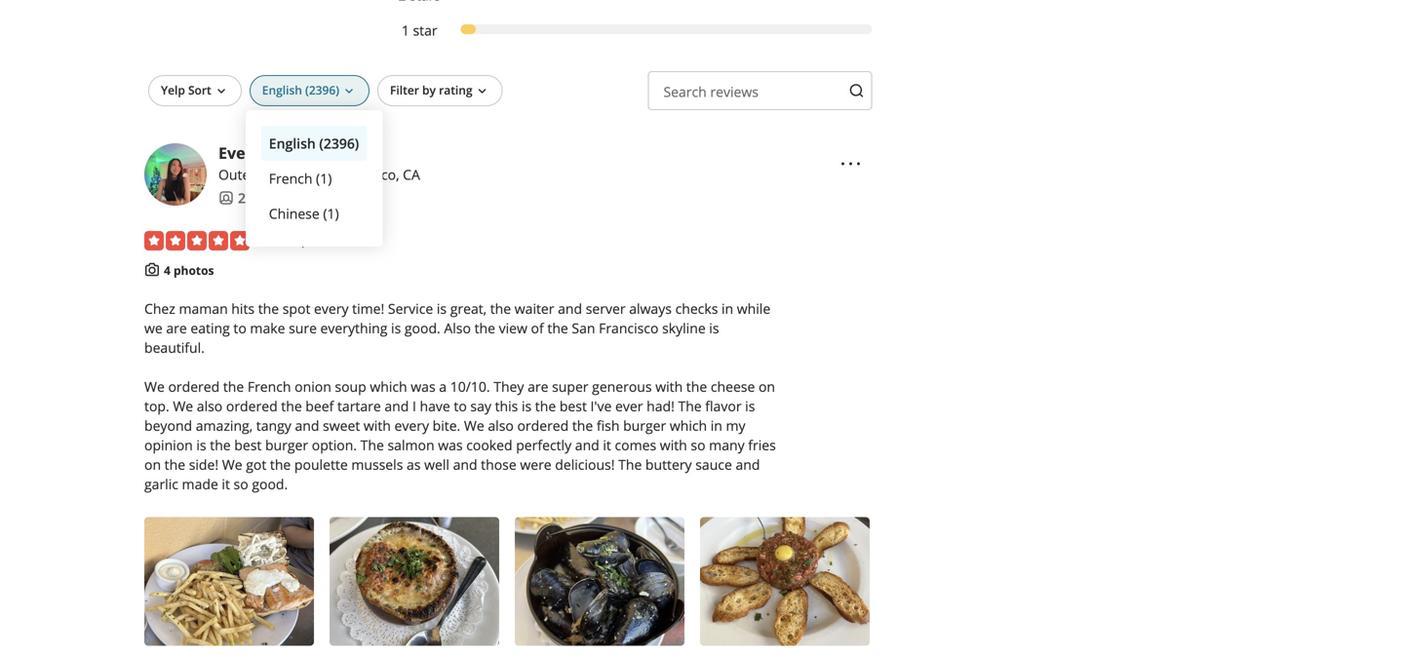 Task type: locate. For each thing, give the bounding box(es) containing it.
(1) inside button
[[323, 204, 339, 223]]

are up beautiful.
[[166, 319, 187, 337]]

(2396) for english (2396) button on the left
[[319, 134, 359, 152]]

skyline
[[662, 319, 706, 337]]

friends element
[[218, 188, 261, 208]]

every up everything
[[314, 299, 349, 318]]

san inside evelynne l. outer sunset, san francisco, ca
[[309, 165, 333, 184]]

0 vertical spatial with
[[655, 377, 683, 396]]

sweet
[[323, 416, 360, 435]]

1 horizontal spatial best
[[560, 397, 587, 415]]

good. down got on the left of the page
[[252, 475, 288, 493]]

0 horizontal spatial every
[[314, 299, 349, 318]]

0 horizontal spatial it
[[222, 475, 230, 493]]

1 horizontal spatial san
[[572, 319, 595, 337]]

ordered up tangy
[[226, 397, 278, 415]]

16 chevron down v2 image inside yelp sort dropdown button
[[213, 84, 229, 99]]

16 chevron down v2 image inside english (2396) popup button
[[341, 84, 357, 99]]

1 star
[[402, 21, 437, 39]]

say
[[470, 397, 491, 415]]

0 vertical spatial (2396)
[[305, 82, 339, 98]]

2 vertical spatial with
[[660, 436, 687, 454]]

1 horizontal spatial 16 chevron down v2 image
[[341, 84, 357, 99]]

english (2396) inside popup button
[[262, 82, 339, 98]]

the down 'amazing,'
[[210, 436, 231, 454]]

good. inside we ordered the french onion soup which was a 10/10. they are super generous with the cheese on top. we also ordered the beef tartare and i have to say this is the best i've ever had! the flavor is beyond amazing, tangy and sweet with every bite. we also ordered the fish burger which in my opinion is the best burger option. the salmon was cooked perfectly and it comes with so many fries on the side! we got the poulette mussels as well and those were delicious! the buttery sauce and garlic made it so good.
[[252, 475, 288, 493]]

good. down service
[[405, 319, 441, 337]]

16 chevron down v2 image for english (2396)
[[341, 84, 357, 99]]

i've
[[590, 397, 612, 415]]

1 vertical spatial san
[[572, 319, 595, 337]]

2 16 chevron down v2 image from the left
[[341, 84, 357, 99]]

best up got on the left of the page
[[234, 436, 262, 454]]

also down the this
[[488, 416, 514, 435]]

was
[[411, 377, 436, 396], [438, 436, 463, 454]]

0 horizontal spatial are
[[166, 319, 187, 337]]

french (1) button
[[261, 161, 367, 196]]

with up the buttery
[[660, 436, 687, 454]]

which up tartare
[[370, 377, 407, 396]]

to left say
[[454, 397, 467, 415]]

hits
[[231, 299, 255, 318]]

chinese (1) button
[[261, 196, 367, 231]]

also up 'amazing,'
[[197, 397, 223, 415]]

with down tartare
[[364, 416, 391, 435]]

best down super
[[560, 397, 587, 415]]

cheese
[[711, 377, 755, 396]]

4 photos
[[164, 262, 214, 278]]

1 horizontal spatial good.
[[405, 319, 441, 337]]

we
[[144, 377, 165, 396], [173, 397, 193, 415], [464, 416, 484, 435], [222, 455, 242, 474]]

the up the 'mussels'
[[360, 436, 384, 454]]

which down the had!
[[670, 416, 707, 435]]

is up side!
[[196, 436, 206, 454]]

2023
[[309, 231, 340, 250]]

2 vertical spatial the
[[618, 455, 642, 474]]

0 vertical spatial best
[[560, 397, 587, 415]]

english inside english (2396) button
[[269, 134, 316, 152]]

and
[[558, 299, 582, 318], [385, 397, 409, 415], [295, 416, 319, 435], [575, 436, 599, 454], [453, 455, 477, 474], [736, 455, 760, 474]]

to down the 'hits'
[[233, 319, 247, 337]]

0 horizontal spatial good.
[[252, 475, 288, 493]]

1 vertical spatial (1)
[[323, 204, 339, 223]]

english
[[262, 82, 302, 98], [269, 134, 316, 152]]

soup
[[335, 377, 366, 396]]

we up the top. in the bottom of the page
[[144, 377, 165, 396]]

0 horizontal spatial the
[[360, 436, 384, 454]]

english (2396) up french (1) button
[[269, 134, 359, 152]]

(1) inside button
[[316, 169, 332, 188]]

1
[[402, 21, 409, 39]]

10/10.
[[450, 377, 490, 396]]

16 chevron down v2 image left filter
[[341, 84, 357, 99]]

1 vertical spatial which
[[670, 416, 707, 435]]

checks
[[675, 299, 718, 318]]

2 horizontal spatial 16 chevron down v2 image
[[474, 84, 490, 99]]

1 horizontal spatial which
[[670, 416, 707, 435]]

0 horizontal spatial on
[[144, 455, 161, 474]]

16 camera v2 image
[[144, 262, 160, 278]]

0 vertical spatial are
[[166, 319, 187, 337]]

english up english (2396) button on the left
[[262, 82, 302, 98]]

yelp sort
[[161, 82, 211, 98]]

0 vertical spatial to
[[233, 319, 247, 337]]

0 vertical spatial in
[[722, 299, 733, 318]]

1 vertical spatial english (2396)
[[269, 134, 359, 152]]

by
[[422, 82, 436, 98]]

0 vertical spatial it
[[603, 436, 611, 454]]

0 horizontal spatial best
[[234, 436, 262, 454]]

(1) up '2023'
[[323, 204, 339, 223]]

0 vertical spatial san
[[309, 165, 333, 184]]

poulette
[[294, 455, 348, 474]]

buttery
[[645, 455, 692, 474]]

is
[[437, 299, 447, 318], [391, 319, 401, 337], [709, 319, 719, 337], [522, 397, 532, 415], [745, 397, 755, 415], [196, 436, 206, 454]]

the right got on the left of the page
[[270, 455, 291, 474]]

outer
[[218, 165, 255, 184]]

1 vertical spatial burger
[[265, 436, 308, 454]]

3 16 chevron down v2 image from the left
[[474, 84, 490, 99]]

on right cheese
[[759, 377, 775, 396]]

san
[[309, 165, 333, 184], [572, 319, 595, 337]]

beautiful.
[[144, 338, 205, 357]]

1 horizontal spatial so
[[691, 436, 706, 454]]

and right waiter
[[558, 299, 582, 318]]

san up the 73
[[309, 165, 333, 184]]

16 chevron down v2 image inside filter by rating dropdown button
[[474, 84, 490, 99]]

so down got on the left of the page
[[234, 475, 248, 493]]

option.
[[312, 436, 357, 454]]

it down the fish
[[603, 436, 611, 454]]

0 vertical spatial english
[[262, 82, 302, 98]]

side!
[[189, 455, 219, 474]]

(2396) up english (2396) button on the left
[[305, 82, 339, 98]]

2 horizontal spatial ordered
[[517, 416, 569, 435]]

0 vertical spatial burger
[[623, 416, 666, 435]]

1 vertical spatial (2396)
[[319, 134, 359, 152]]

1 horizontal spatial burger
[[623, 416, 666, 435]]

and up delicious!
[[575, 436, 599, 454]]

are right they
[[528, 377, 548, 396]]

(2396) inside popup button
[[305, 82, 339, 98]]

of
[[531, 319, 544, 337]]

top.
[[144, 397, 169, 415]]

1 horizontal spatial on
[[759, 377, 775, 396]]

(1) for chinese (1)
[[323, 204, 339, 223]]

16 friends v2 image
[[218, 190, 234, 206]]

0 horizontal spatial which
[[370, 377, 407, 396]]

we left got on the left of the page
[[222, 455, 242, 474]]

san inside chez maman hits the spot every time! service is great, the waiter and server always checks in while we are eating to make sure everything is good. also the view of the san francisco skyline is beautiful.
[[572, 319, 595, 337]]

1 horizontal spatial it
[[603, 436, 611, 454]]

16 chevron down v2 image right rating
[[474, 84, 490, 99]]

1 horizontal spatial are
[[528, 377, 548, 396]]

good.
[[405, 319, 441, 337], [252, 475, 288, 493]]

0 horizontal spatial burger
[[265, 436, 308, 454]]

english inside english (2396) popup button
[[262, 82, 302, 98]]

in
[[722, 299, 733, 318], [711, 416, 722, 435]]

2 horizontal spatial the
[[678, 397, 702, 415]]

english up "sunset,"
[[269, 134, 316, 152]]

french down l.
[[269, 169, 312, 188]]

(2396) for english (2396) popup button
[[305, 82, 339, 98]]

english (2396) for english (2396) popup button
[[262, 82, 339, 98]]

the up make
[[258, 299, 279, 318]]

1 horizontal spatial the
[[618, 455, 642, 474]]

server
[[586, 299, 626, 318]]

1 vertical spatial every
[[394, 416, 429, 435]]

rating
[[439, 82, 472, 98]]

1 horizontal spatial was
[[438, 436, 463, 454]]

search image
[[849, 83, 865, 99]]

we ordered the french onion soup which was a 10/10. they are super generous with the cheese on top. we also ordered the beef tartare and i have to say this is the best i've ever had! the flavor is beyond amazing, tangy and sweet with every bite. we also ordered the fish burger which in my opinion is the best burger option. the salmon was cooked perfectly and it comes with so many fries on the side! we got the poulette mussels as well and those were delicious! the buttery sauce and garlic made it so good.
[[144, 377, 776, 493]]

1 vertical spatial to
[[454, 397, 467, 415]]

many
[[709, 436, 745, 454]]

every inside chez maman hits the spot every time! service is great, the waiter and server always checks in while we are eating to make sure everything is good. also the view of the san francisco skyline is beautiful.
[[314, 299, 349, 318]]

ordered up perfectly
[[517, 416, 569, 435]]

1 vertical spatial best
[[234, 436, 262, 454]]

are inside we ordered the french onion soup which was a 10/10. they are super generous with the cheese on top. we also ordered the beef tartare and i have to say this is the best i've ever had! the flavor is beyond amazing, tangy and sweet with every bite. we also ordered the fish burger which in my opinion is the best burger option. the salmon was cooked perfectly and it comes with so many fries on the side! we got the poulette mussels as well and those were delicious! the buttery sauce and garlic made it so good.
[[528, 377, 548, 396]]

1 16 chevron down v2 image from the left
[[213, 84, 229, 99]]

english (2396) inside button
[[269, 134, 359, 152]]

ordered up the top. in the bottom of the page
[[168, 377, 220, 396]]

english for english (2396) button on the left
[[269, 134, 316, 152]]

also
[[197, 397, 223, 415], [488, 416, 514, 435]]

spot
[[283, 299, 310, 318]]

those
[[481, 455, 517, 474]]

chinese (1)
[[269, 204, 339, 223]]

in left while
[[722, 299, 733, 318]]

french
[[269, 169, 312, 188], [248, 377, 291, 396]]

generous
[[592, 377, 652, 396]]

0 horizontal spatial 16 chevron down v2 image
[[213, 84, 229, 99]]

1 horizontal spatial also
[[488, 416, 514, 435]]

0 horizontal spatial was
[[411, 377, 436, 396]]

1 vertical spatial it
[[222, 475, 230, 493]]

english (2396)
[[262, 82, 339, 98], [269, 134, 359, 152]]

0 horizontal spatial san
[[309, 165, 333, 184]]

0 vertical spatial the
[[678, 397, 702, 415]]

made
[[182, 475, 218, 493]]

french up tangy
[[248, 377, 291, 396]]

  text field
[[648, 71, 872, 110]]

(2396) right l.
[[319, 134, 359, 152]]

which
[[370, 377, 407, 396], [670, 416, 707, 435]]

burger up comes
[[623, 416, 666, 435]]

(1) up the 73
[[316, 169, 332, 188]]

great,
[[450, 299, 487, 318]]

16 chevron down v2 image
[[213, 84, 229, 99], [341, 84, 357, 99], [474, 84, 490, 99]]

comes
[[615, 436, 656, 454]]

on up garlic at left
[[144, 455, 161, 474]]

the up "view"
[[490, 299, 511, 318]]

every up salmon
[[394, 416, 429, 435]]

1 horizontal spatial every
[[394, 416, 429, 435]]

5 star rating image
[[144, 231, 250, 250]]

ordered
[[168, 377, 220, 396], [226, 397, 278, 415], [517, 416, 569, 435]]

it right the made
[[222, 475, 230, 493]]

the up the flavor
[[686, 377, 707, 396]]

every inside we ordered the french onion soup which was a 10/10. they are super generous with the cheese on top. we also ordered the beef tartare and i have to say this is the best i've ever had! the flavor is beyond amazing, tangy and sweet with every bite. we also ordered the fish burger which in my opinion is the best burger option. the salmon was cooked perfectly and it comes with so many fries on the side! we got the poulette mussels as well and those were delicious! the buttery sauce and garlic made it so good.
[[394, 416, 429, 435]]

1 vertical spatial english
[[269, 134, 316, 152]]

0 horizontal spatial also
[[197, 397, 223, 415]]

maman
[[179, 299, 228, 318]]

tangy
[[256, 416, 291, 435]]

l.
[[293, 142, 306, 163]]

0 vertical spatial also
[[197, 397, 223, 415]]

0 vertical spatial on
[[759, 377, 775, 396]]

(1) for french (1)
[[316, 169, 332, 188]]

also
[[444, 319, 471, 337]]

4 photos link
[[164, 262, 214, 278]]

san down the server
[[572, 319, 595, 337]]

my
[[726, 416, 746, 435]]

so up sauce
[[691, 436, 706, 454]]

burger down tangy
[[265, 436, 308, 454]]

the down comes
[[618, 455, 642, 474]]

(1)
[[316, 169, 332, 188], [323, 204, 339, 223]]

2 vertical spatial ordered
[[517, 416, 569, 435]]

1 vertical spatial so
[[234, 475, 248, 493]]

on
[[759, 377, 775, 396], [144, 455, 161, 474]]

in left my
[[711, 416, 722, 435]]

in inside chez maman hits the spot every time! service is great, the waiter and server always checks in while we are eating to make sure everything is good. also the view of the san francisco skyline is beautiful.
[[722, 299, 733, 318]]

1 horizontal spatial to
[[454, 397, 467, 415]]

0 vertical spatial every
[[314, 299, 349, 318]]

and down the fries
[[736, 455, 760, 474]]

was left a at the left bottom
[[411, 377, 436, 396]]

16 chevron down v2 image for yelp sort
[[213, 84, 229, 99]]

16 chevron down v2 image right sort
[[213, 84, 229, 99]]

0 vertical spatial (1)
[[316, 169, 332, 188]]

chez
[[144, 299, 175, 318]]

0 vertical spatial good.
[[405, 319, 441, 337]]

burger
[[623, 416, 666, 435], [265, 436, 308, 454]]

the right the had!
[[678, 397, 702, 415]]

the
[[678, 397, 702, 415], [360, 436, 384, 454], [618, 455, 642, 474]]

service
[[388, 299, 433, 318]]

1 vertical spatial ordered
[[226, 397, 278, 415]]

in inside we ordered the french onion soup which was a 10/10. they are super generous with the cheese on top. we also ordered the beef tartare and i have to say this is the best i've ever had! the flavor is beyond amazing, tangy and sweet with every bite. we also ordered the fish burger which in my opinion is the best burger option. the salmon was cooked perfectly and it comes with so many fries on the side! we got the poulette mussels as well and those were delicious! the buttery sauce and garlic made it so good.
[[711, 416, 722, 435]]

sunset,
[[259, 165, 306, 184]]

1 vertical spatial in
[[711, 416, 722, 435]]

we up beyond
[[173, 397, 193, 415]]

0 vertical spatial english (2396)
[[262, 82, 339, 98]]

0 horizontal spatial to
[[233, 319, 247, 337]]

time!
[[352, 299, 384, 318]]

to
[[233, 319, 247, 337], [454, 397, 467, 415]]

1 vertical spatial also
[[488, 416, 514, 435]]

english (2396) up english (2396) button on the left
[[262, 82, 339, 98]]

0 vertical spatial ordered
[[168, 377, 220, 396]]

1 vertical spatial good.
[[252, 475, 288, 493]]

1 vertical spatial french
[[248, 377, 291, 396]]

0 vertical spatial french
[[269, 169, 312, 188]]

english (2396) for english (2396) button on the left
[[269, 134, 359, 152]]

1 vertical spatial are
[[528, 377, 548, 396]]

evelynne l. outer sunset, san francisco, ca
[[218, 142, 420, 184]]

good. inside chez maman hits the spot every time! service is great, the waiter and server always checks in while we are eating to make sure everything is good. also the view of the san francisco skyline is beautiful.
[[405, 319, 441, 337]]

the down super
[[535, 397, 556, 415]]

the up tangy
[[281, 397, 302, 415]]

tartare
[[337, 397, 381, 415]]

(2396) inside button
[[319, 134, 359, 152]]

english for english (2396) popup button
[[262, 82, 302, 98]]

filter
[[390, 82, 419, 98]]

with up the had!
[[655, 377, 683, 396]]

is up also
[[437, 299, 447, 318]]

was down bite.
[[438, 436, 463, 454]]



Task type: vqa. For each thing, say whether or not it's contained in the screenshot.
(2396) associated with English (2396) button
yes



Task type: describe. For each thing, give the bounding box(es) containing it.
is right the this
[[522, 397, 532, 415]]

the down great,
[[474, 319, 495, 337]]

search reviews
[[664, 82, 759, 101]]

beef
[[306, 397, 334, 415]]

1 horizontal spatial ordered
[[226, 397, 278, 415]]

francisco
[[599, 319, 659, 337]]

0 vertical spatial was
[[411, 377, 436, 396]]

0 vertical spatial which
[[370, 377, 407, 396]]

is down service
[[391, 319, 401, 337]]

the right of
[[547, 319, 568, 337]]

sauce
[[695, 455, 732, 474]]

we
[[144, 319, 163, 337]]

yelp
[[161, 82, 185, 98]]

photos
[[174, 262, 214, 278]]

276
[[238, 189, 261, 207]]

as
[[407, 455, 421, 474]]

is up my
[[745, 397, 755, 415]]

the up 'amazing,'
[[223, 377, 244, 396]]

super
[[552, 377, 589, 396]]

french inside button
[[269, 169, 312, 188]]

this
[[495, 397, 518, 415]]

english (2396) button
[[261, 126, 367, 161]]

opinion
[[144, 436, 193, 454]]

salmon
[[388, 436, 434, 454]]

sort
[[188, 82, 211, 98]]

english (2396) button
[[249, 75, 370, 106]]

chez maman hits the spot every time! service is great, the waiter and server always checks in while we are eating to make sure everything is good. also the view of the san francisco skyline is beautiful.
[[144, 299, 771, 357]]

evelynne
[[218, 142, 289, 163]]

francisco,
[[336, 165, 399, 184]]

got
[[246, 455, 266, 474]]

and down beef
[[295, 416, 319, 435]]

amazing,
[[196, 416, 253, 435]]

while
[[737, 299, 771, 318]]

ever
[[615, 397, 643, 415]]

filter reviews by 1 star rating element
[[378, 20, 872, 40]]

had!
[[647, 397, 675, 415]]

cooked
[[466, 436, 512, 454]]

bite.
[[433, 416, 461, 435]]

i
[[412, 397, 416, 415]]

evelynne l. link
[[218, 142, 306, 163]]

yelp sort button
[[148, 75, 242, 106]]

1 vertical spatial with
[[364, 416, 391, 435]]

french (1)
[[269, 169, 332, 188]]

eating
[[191, 319, 230, 337]]

nov
[[257, 231, 283, 250]]

garlic
[[144, 475, 178, 493]]

0 horizontal spatial so
[[234, 475, 248, 493]]

delicious!
[[555, 455, 615, 474]]

1 vertical spatial was
[[438, 436, 463, 454]]

well
[[424, 455, 449, 474]]

they
[[494, 377, 524, 396]]

view
[[499, 319, 527, 337]]

to inside chez maman hits the spot every time! service is great, the waiter and server always checks in while we are eating to make sure everything is good. also the view of the san francisco skyline is beautiful.
[[233, 319, 247, 337]]

0 vertical spatial so
[[691, 436, 706, 454]]

filter by rating
[[390, 82, 472, 98]]

and inside chez maman hits the spot every time! service is great, the waiter and server always checks in while we are eating to make sure everything is good. also the view of the san francisco skyline is beautiful.
[[558, 299, 582, 318]]

always
[[629, 299, 672, 318]]

have
[[420, 397, 450, 415]]

search
[[664, 82, 707, 101]]

star
[[413, 21, 437, 39]]

fries
[[748, 436, 776, 454]]

make
[[250, 319, 285, 337]]

mussels
[[351, 455, 403, 474]]

chinese
[[269, 204, 320, 223]]

were
[[520, 455, 552, 474]]

4
[[164, 262, 170, 278]]

are inside chez maman hits the spot every time! service is great, the waiter and server always checks in while we are eating to make sure everything is good. also the view of the san francisco skyline is beautiful.
[[166, 319, 187, 337]]

1 vertical spatial the
[[360, 436, 384, 454]]

10,
[[286, 231, 305, 250]]

0 horizontal spatial ordered
[[168, 377, 220, 396]]

photo of evelynne l. image
[[144, 143, 207, 206]]

perfectly
[[516, 436, 572, 454]]

french inside we ordered the french onion soup which was a 10/10. they are super generous with the cheese on top. we also ordered the beef tartare and i have to say this is the best i've ever had! the flavor is beyond amazing, tangy and sweet with every bite. we also ordered the fish burger which in my opinion is the best burger option. the salmon was cooked perfectly and it comes with so many fries on the side! we got the poulette mussels as well and those were delicious! the buttery sauce and garlic made it so good.
[[248, 377, 291, 396]]

73
[[331, 189, 347, 207]]

we down say
[[464, 416, 484, 435]]

to inside we ordered the french onion soup which was a 10/10. they are super generous with the cheese on top. we also ordered the beef tartare and i have to say this is the best i've ever had! the flavor is beyond amazing, tangy and sweet with every bite. we also ordered the fish burger which in my opinion is the best burger option. the salmon was cooked perfectly and it comes with so many fries on the side! we got the poulette mussels as well and those were delicious! the buttery sauce and garlic made it so good.
[[454, 397, 467, 415]]

is down checks
[[709, 319, 719, 337]]

nov 10, 2023
[[257, 231, 340, 250]]

flavor
[[705, 397, 742, 415]]

the down 'opinion'
[[164, 455, 185, 474]]

a
[[439, 377, 447, 396]]

and left i
[[385, 397, 409, 415]]

the left the fish
[[572, 416, 593, 435]]

everything
[[320, 319, 388, 337]]

fish
[[597, 416, 620, 435]]

and right well
[[453, 455, 477, 474]]

waiter
[[515, 299, 554, 318]]

ca
[[403, 165, 420, 184]]

filter by rating button
[[377, 75, 503, 106]]

reviews
[[710, 82, 759, 101]]

sure
[[289, 319, 317, 337]]

16 chevron down v2 image for filter by rating
[[474, 84, 490, 99]]

1 vertical spatial on
[[144, 455, 161, 474]]

menu image
[[839, 152, 863, 175]]



